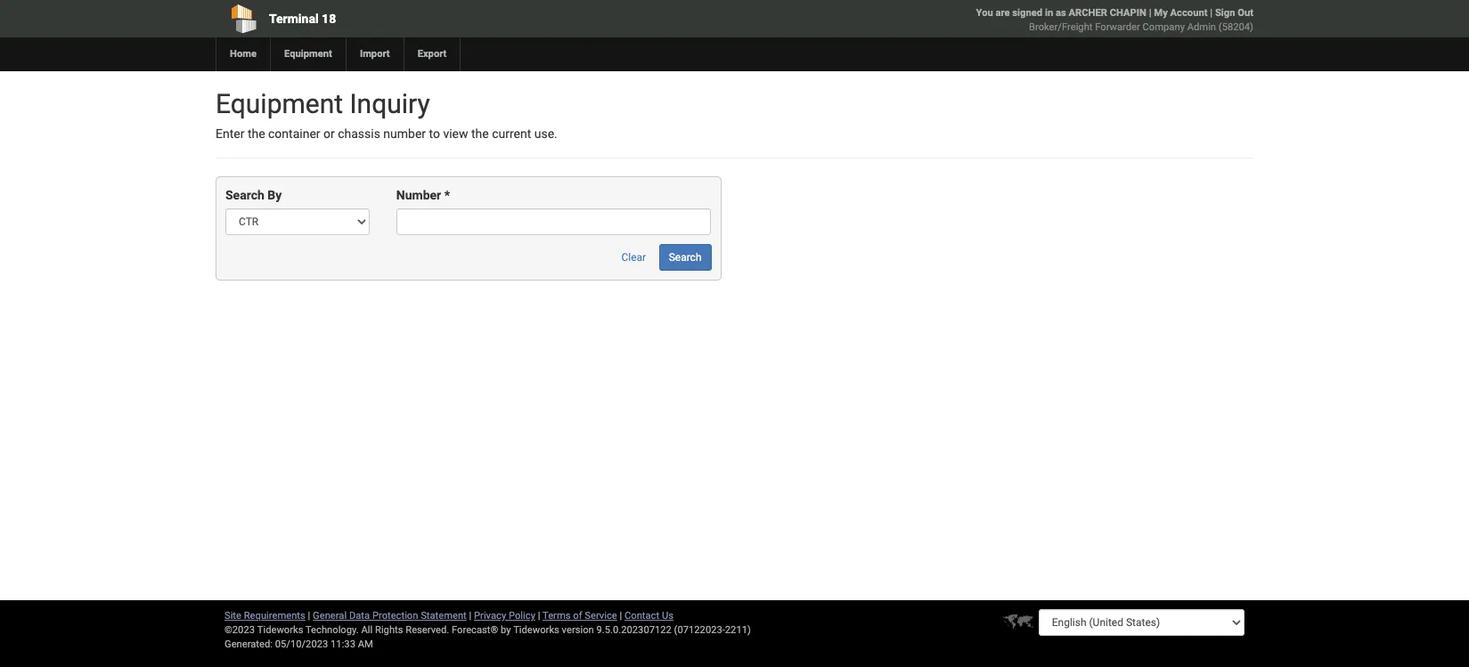 Task type: locate. For each thing, give the bounding box(es) containing it.
current
[[492, 127, 531, 141]]

you
[[976, 7, 993, 19]]

data
[[349, 610, 370, 622]]

the right "enter"
[[248, 127, 265, 141]]

equipment
[[284, 48, 332, 60], [216, 88, 343, 119]]

privacy policy link
[[474, 610, 536, 622]]

inquiry
[[350, 88, 430, 119]]

equipment up container
[[216, 88, 343, 119]]

import link
[[346, 37, 403, 71]]

2 the from the left
[[471, 127, 489, 141]]

©2023 tideworks
[[225, 625, 303, 636]]

(07122023-
[[674, 625, 725, 636]]

equipment for equipment inquiry enter the container or chassis number to view the current use.
[[216, 88, 343, 119]]

signed
[[1013, 7, 1043, 19]]

*
[[444, 188, 450, 203]]

admin
[[1188, 21, 1217, 33]]

as
[[1056, 7, 1066, 19]]

general data protection statement link
[[313, 610, 467, 622]]

search
[[225, 188, 265, 203], [669, 252, 702, 264]]

am
[[358, 639, 373, 651]]

statement
[[421, 610, 467, 622]]

|
[[1149, 7, 1152, 19], [1210, 7, 1213, 19], [308, 610, 310, 622], [469, 610, 472, 622], [538, 610, 541, 622], [620, 610, 622, 622]]

company
[[1143, 21, 1185, 33]]

0 horizontal spatial the
[[248, 127, 265, 141]]

general
[[313, 610, 347, 622]]

sign out link
[[1215, 7, 1254, 19]]

search left by at top left
[[225, 188, 265, 203]]

1 vertical spatial equipment
[[216, 88, 343, 119]]

the
[[248, 127, 265, 141], [471, 127, 489, 141]]

1 horizontal spatial the
[[471, 127, 489, 141]]

equipment link
[[270, 37, 346, 71]]

use.
[[535, 127, 558, 141]]

by
[[268, 188, 282, 203]]

out
[[1238, 7, 1254, 19]]

equipment inside the equipment inquiry enter the container or chassis number to view the current use.
[[216, 88, 343, 119]]

0 vertical spatial equipment
[[284, 48, 332, 60]]

version
[[562, 625, 594, 636]]

us
[[662, 610, 674, 622]]

to
[[429, 127, 440, 141]]

05/10/2023
[[275, 639, 328, 651]]

tideworks
[[513, 625, 560, 636]]

the right view
[[471, 127, 489, 141]]

equipment inside equipment link
[[284, 48, 332, 60]]

| up 9.5.0.202307122
[[620, 610, 622, 622]]

search for search by
[[225, 188, 265, 203]]

my account link
[[1154, 7, 1208, 19]]

chassis
[[338, 127, 380, 141]]

equipment down terminal 18
[[284, 48, 332, 60]]

search inside button
[[669, 252, 702, 264]]

search right "clear"
[[669, 252, 702, 264]]

(58204)
[[1219, 21, 1254, 33]]

account
[[1171, 7, 1208, 19]]

equipment for equipment
[[284, 48, 332, 60]]

0 vertical spatial search
[[225, 188, 265, 203]]

number
[[396, 188, 441, 203]]

contact
[[625, 610, 660, 622]]

in
[[1045, 7, 1054, 19]]

by
[[501, 625, 511, 636]]

my
[[1154, 7, 1168, 19]]

broker/freight
[[1029, 21, 1093, 33]]

contact us link
[[625, 610, 674, 622]]

0 horizontal spatial search
[[225, 188, 265, 203]]

all
[[361, 625, 373, 636]]

number
[[384, 127, 426, 141]]

Number * text field
[[396, 209, 712, 236]]

rights
[[375, 625, 403, 636]]

import
[[360, 48, 390, 60]]

container
[[268, 127, 320, 141]]

are
[[996, 7, 1010, 19]]

terms of service link
[[543, 610, 617, 622]]

1 vertical spatial search
[[669, 252, 702, 264]]

1 horizontal spatial search
[[669, 252, 702, 264]]

home
[[230, 48, 257, 60]]



Task type: vqa. For each thing, say whether or not it's contained in the screenshot.
Import
yes



Task type: describe. For each thing, give the bounding box(es) containing it.
export link
[[403, 37, 460, 71]]

clear button
[[612, 245, 656, 271]]

sign
[[1215, 7, 1236, 19]]

| left sign
[[1210, 7, 1213, 19]]

search button
[[659, 245, 712, 271]]

chapin
[[1110, 7, 1147, 19]]

11:33
[[331, 639, 356, 651]]

2211)
[[725, 625, 751, 636]]

search by
[[225, 188, 282, 203]]

forwarder
[[1095, 21, 1141, 33]]

policy
[[509, 610, 536, 622]]

9.5.0.202307122
[[597, 625, 672, 636]]

generated:
[[225, 639, 273, 651]]

home link
[[216, 37, 270, 71]]

| up tideworks
[[538, 610, 541, 622]]

site requirements | general data protection statement | privacy policy | terms of service | contact us ©2023 tideworks technology. all rights reserved. forecast® by tideworks version 9.5.0.202307122 (07122023-2211) generated: 05/10/2023 11:33 am
[[225, 610, 751, 651]]

forecast®
[[452, 625, 498, 636]]

18
[[322, 12, 336, 26]]

reserved.
[[406, 625, 449, 636]]

terminal
[[269, 12, 319, 26]]

| left 'my'
[[1149, 7, 1152, 19]]

archer
[[1069, 7, 1108, 19]]

terms
[[543, 610, 571, 622]]

equipment inquiry enter the container or chassis number to view the current use.
[[216, 88, 558, 141]]

site
[[225, 610, 241, 622]]

site requirements link
[[225, 610, 306, 622]]

search for search
[[669, 252, 702, 264]]

terminal 18 link
[[216, 0, 633, 37]]

you are signed in as archer chapin | my account | sign out broker/freight forwarder company admin (58204)
[[976, 7, 1254, 33]]

| left general
[[308, 610, 310, 622]]

enter
[[216, 127, 245, 141]]

| up forecast®
[[469, 610, 472, 622]]

view
[[443, 127, 468, 141]]

export
[[418, 48, 447, 60]]

or
[[323, 127, 335, 141]]

requirements
[[244, 610, 306, 622]]

service
[[585, 610, 617, 622]]

privacy
[[474, 610, 506, 622]]

of
[[573, 610, 582, 622]]

technology.
[[306, 625, 359, 636]]

clear
[[622, 252, 646, 264]]

number *
[[396, 188, 450, 203]]

protection
[[372, 610, 418, 622]]

1 the from the left
[[248, 127, 265, 141]]

terminal 18
[[269, 12, 336, 26]]



